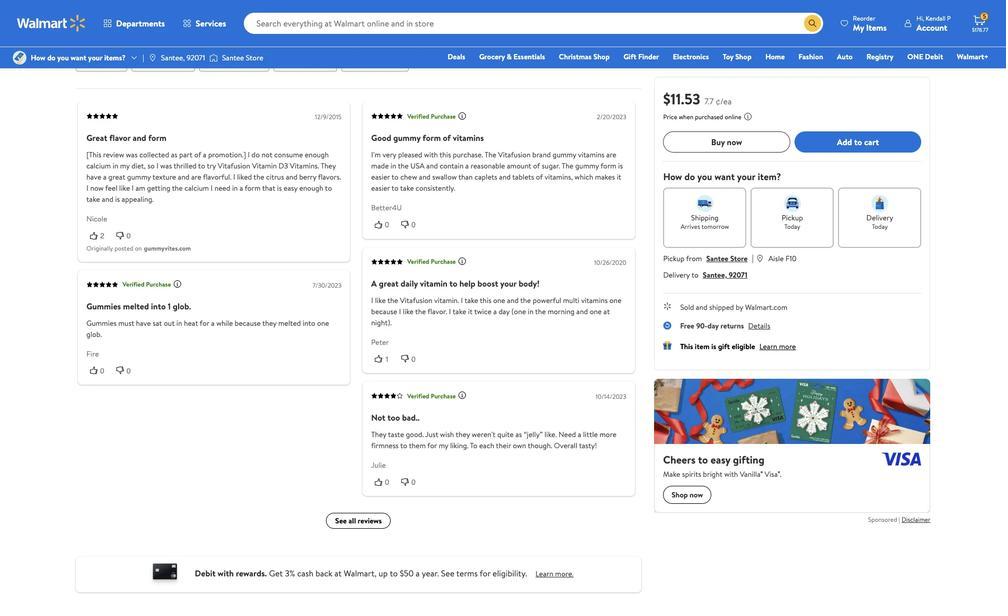 Task type: describe. For each thing, give the bounding box(es) containing it.
[this
[[86, 150, 101, 160]]

vitamins
[[306, 37, 334, 47]]

and right the usa
[[427, 161, 438, 172]]

1 horizontal spatial like
[[375, 295, 386, 306]]

and down amount
[[500, 172, 511, 183]]

to up better4u at the top of page
[[392, 183, 399, 194]]

cart
[[865, 136, 879, 148]]

tasty!
[[580, 441, 598, 452]]

santee store
[[222, 52, 264, 63]]

flavors.
[[318, 172, 341, 183]]

verified purchase for daily
[[408, 258, 456, 267]]

reorder my items
[[854, 14, 888, 33]]

0 vertical spatial calcium
[[86, 161, 111, 172]]

one inside gummies must have sat out in heat for a while because they melted into one glob.
[[317, 318, 329, 329]]

verified for into
[[123, 280, 145, 289]]

like inside [this review was collected as part of a promotion.] i do not consume enough calcium in my diet, so i was thrilled to try vitafusion vitamin d3 vitamins. they have a great gummy texture and are flavorful. i liked the citrus and berry flavors. i now feel like i am getting the calcium i need in a form that is easy enough to take and is appealing.
[[119, 183, 130, 194]]

to left help
[[450, 278, 458, 290]]

body!
[[519, 278, 540, 290]]

quality
[[84, 58, 108, 69]]

1 horizontal spatial calcium
[[185, 183, 209, 194]]

1 easier from the top
[[372, 172, 390, 183]]

a down liked
[[240, 183, 243, 194]]

into inside gummies must have sat out in heat for a while because they melted into one glob.
[[303, 318, 316, 329]]

0 horizontal spatial at
[[335, 568, 342, 580]]

0 vertical spatial learn
[[760, 342, 778, 352]]

price for price when purchased online
[[664, 112, 678, 121]]

list item containing vitamins
[[298, 34, 354, 51]]

for inside the they taste good. just wish they weren't quite as "jelly" like. need a little more firmness to them for my liking. to each their own though. overall tasty!
[[428, 441, 437, 452]]

fashion link
[[795, 51, 829, 63]]

the up (one
[[521, 295, 531, 306]]

santee, 92071 button
[[703, 270, 748, 281]]

(6) for quality (6)
[[110, 58, 119, 69]]

do for how do you want your items?
[[47, 52, 56, 63]]

at inside i like the vitafusion vitamin. i take this one and the powerful multi vitamins one because i like the flavor. i take it twice a day (one in the morning and one at night).
[[604, 307, 610, 317]]

sold
[[680, 302, 694, 313]]

pickup from santee store |
[[664, 253, 754, 264]]

0 vertical spatial enough
[[305, 150, 329, 160]]

intent image for delivery image
[[872, 195, 889, 212]]

the down vitamin
[[254, 172, 265, 183]]

verified purchase for bad..
[[408, 392, 456, 401]]

contain
[[440, 161, 464, 172]]

add to cart
[[837, 136, 879, 148]]

auto link
[[833, 51, 858, 63]]

my inside [this review was collected as part of a promotion.] i do not consume enough calcium in my diet, so i was thrilled to try vitafusion vitamin d3 vitamins. they have a great gummy texture and are flavorful. i liked the citrus and berry flavors. i now feel like i am getting the calcium i need in a form that is easy enough to take and is appealing.
[[120, 161, 130, 172]]

great
[[86, 132, 107, 144]]

one debit link
[[903, 51, 949, 63]]

1 horizontal spatial see
[[441, 568, 455, 580]]

aisle
[[769, 254, 784, 264]]

take down the 'vitamin.'
[[453, 307, 467, 317]]

learn more.
[[536, 569, 574, 580]]

list containing quality
[[76, 55, 642, 72]]

twice
[[475, 307, 492, 317]]

form up the usa
[[423, 132, 441, 144]]

0 vertical spatial vitamins
[[453, 132, 484, 144]]

shop for christmas shop
[[594, 51, 610, 62]]

shipping
[[691, 213, 719, 223]]

i'm
[[372, 150, 381, 160]]

with inside the i'm very pleased with this purchase. the vitafusion brand gummy vitamins are made in the usa and contain a reasonable amount of sugar. the gummy form is easier to chew and swallow than caplets and tablets of vitamins, which makes it easier to take consistently.
[[424, 150, 438, 160]]

gummy inside [this review was collected as part of a promotion.] i do not consume enough calcium in my diet, so i was thrilled to try vitafusion vitamin d3 vitamins. they have a great gummy texture and are flavorful. i liked the citrus and berry flavors. i now feel like i am getting the calcium i need in a form that is easy enough to take and is appealing.
[[127, 172, 151, 183]]

toy shop
[[723, 51, 752, 62]]

purchased
[[695, 112, 724, 121]]

chew
[[141, 37, 160, 47]]

1 vertical spatial learn
[[536, 569, 554, 580]]

1 horizontal spatial glob.
[[173, 301, 191, 312]]

 image for santee, 92071
[[148, 54, 157, 62]]

vitafusion inside i like the vitafusion vitamin. i take this one and the powerful multi vitamins one because i like the flavor. i take it twice a day (one in the morning and one at night).
[[400, 295, 433, 306]]

melted inside gummies must have sat out in heat for a while because they melted into one glob.
[[279, 318, 301, 329]]

(13)
[[222, 37, 233, 47]]

price for price (10)
[[255, 37, 271, 47]]

i down the 'vitamin.'
[[449, 307, 451, 317]]

gummy up which
[[576, 161, 599, 172]]

want for item?
[[715, 170, 735, 184]]

it inside i like the vitafusion vitamin. i take this one and the powerful multi vitamins one because i like the flavor. i take it twice a day (one in the morning and one at night).
[[468, 307, 473, 317]]

now inside buy now button
[[727, 136, 743, 148]]

purchase for vitamin
[[431, 258, 456, 267]]

review
[[103, 150, 124, 160]]

of up contain at top left
[[443, 132, 451, 144]]

to inside the they taste good. just wish they weren't quite as "jelly" like. need a little more firmness to them for my liking. to each their own though. overall tasty!
[[401, 441, 408, 452]]

one down boost
[[494, 295, 506, 306]]

0 horizontal spatial into
[[151, 301, 166, 312]]

appealing.
[[122, 194, 154, 205]]

a up "feel"
[[103, 172, 107, 183]]

search icon image
[[809, 19, 818, 28]]

1 horizontal spatial the
[[562, 161, 574, 172]]

better4u
[[372, 203, 402, 214]]

to down from
[[692, 270, 699, 281]]

each
[[480, 441, 495, 452]]

the down texture
[[172, 183, 183, 194]]

store inside 'pickup from santee store |'
[[731, 254, 748, 264]]

one debit card image
[[144, 562, 187, 589]]

0 vertical spatial |
[[143, 52, 144, 63]]

and down the usa
[[419, 172, 431, 183]]

getting
[[147, 183, 170, 194]]

1 vertical spatial great
[[379, 278, 399, 290]]

your for items?
[[88, 52, 103, 63]]

price (10)
[[255, 37, 285, 47]]

list item containing price
[[246, 34, 293, 51]]

reasonable
[[471, 161, 506, 172]]

intent image for pickup image
[[784, 195, 801, 212]]

1 horizontal spatial santee,
[[703, 270, 727, 281]]

"jelly"
[[524, 430, 543, 440]]

i left liked
[[233, 172, 235, 183]]

5
[[984, 12, 987, 21]]

back
[[316, 568, 333, 580]]

are inside [this review was collected as part of a promotion.] i do not consume enough calcium in my diet, so i was thrilled to try vitafusion vitamin d3 vitamins. they have a great gummy texture and are flavorful. i liked the citrus and berry flavors. i now feel like i am getting the calcium i need in a form that is easy enough to take and is appealing.
[[191, 172, 202, 183]]

and down "feel"
[[102, 194, 113, 205]]

1 vertical spatial |
[[752, 253, 754, 264]]

the left flavor.
[[416, 307, 426, 317]]

overall
[[554, 441, 578, 452]]

0 horizontal spatial with
[[218, 568, 234, 580]]

i left not
[[248, 150, 250, 160]]

your for item?
[[737, 170, 756, 184]]

christmas shop link
[[555, 51, 615, 63]]

services
[[196, 18, 226, 29]]

it inside the i'm very pleased with this purchase. the vitafusion brand gummy vitamins are made in the usa and contain a reasonable amount of sugar. the gummy form is easier to chew and swallow than caplets and tablets of vitamins, which makes it easier to take consistently.
[[617, 172, 622, 183]]

a inside i like the vitafusion vitamin. i take this one and the powerful multi vitamins one because i like the flavor. i take it twice a day (one in the morning and one at night).
[[494, 307, 497, 317]]

(10)
[[273, 37, 285, 47]]

is right that
[[277, 183, 282, 194]]

is inside the i'm very pleased with this purchase. the vitafusion brand gummy vitamins are made in the usa and contain a reasonable amount of sugar. the gummy form is easier to chew and swallow than caplets and tablets of vitamins, which makes it easier to take consistently.
[[619, 161, 623, 172]]

experience
[[282, 58, 318, 69]]

2 vertical spatial for
[[480, 568, 491, 580]]

a right $50
[[416, 568, 420, 580]]

fire
[[86, 349, 99, 360]]

gummy up pleased
[[394, 132, 421, 144]]

list item containing consistency
[[342, 55, 409, 72]]

disclaimer button
[[902, 516, 931, 525]]

to left the chew
[[392, 172, 399, 183]]

0 vertical spatial 92071
[[187, 52, 205, 63]]

1 inside button
[[385, 355, 389, 364]]

i left "feel"
[[86, 183, 88, 194]]

home link
[[761, 51, 790, 63]]

gummies must have sat out in heat for a while because they melted into one glob.
[[86, 318, 329, 340]]

list item containing quality
[[76, 55, 128, 72]]

2 vertical spatial |
[[899, 516, 901, 525]]

i left need
[[211, 183, 213, 194]]

delivery for today
[[867, 213, 894, 223]]

0 vertical spatial santee,
[[161, 52, 185, 63]]

purchase for 1
[[146, 280, 171, 289]]

home
[[766, 51, 786, 62]]

morning
[[548, 307, 575, 317]]

chew (22)
[[141, 37, 175, 47]]

sold and shipped by walmart.com
[[680, 302, 788, 313]]

how for how do you want your item?
[[664, 170, 682, 184]]

price when purchased online
[[664, 112, 742, 121]]

1 horizontal spatial more
[[779, 342, 796, 352]]

pickup for pickup from santee store |
[[664, 254, 685, 264]]

gummies for gummies must have sat out in heat for a while because they melted into one glob.
[[86, 318, 117, 329]]

they inside [this review was collected as part of a promotion.] i do not consume enough calcium in my diet, so i was thrilled to try vitafusion vitamin d3 vitamins. they have a great gummy texture and are flavorful. i liked the citrus and berry flavors. i now feel like i am getting the calcium i need in a form that is easy enough to take and is appealing.
[[321, 161, 336, 172]]

shipped
[[710, 302, 734, 313]]

gummy up sugar.
[[553, 150, 577, 160]]

one right morning
[[590, 307, 602, 317]]

delivery today
[[867, 213, 894, 231]]

by
[[736, 302, 744, 313]]

consume
[[274, 150, 303, 160]]

list item containing swallowing
[[132, 55, 195, 72]]

to down the flavors.
[[325, 183, 332, 194]]

do for how do you want your item?
[[685, 170, 695, 184]]

i like the vitafusion vitamin. i take this one and the powerful multi vitamins one because i like the flavor. i take it twice a day (one in the morning and one at night).
[[372, 295, 622, 328]]

(3) for consistency (3)
[[392, 58, 400, 69]]

this inside i like the vitafusion vitamin. i take this one and the powerful multi vitamins one because i like the flavor. i take it twice a day (one in the morning and one at night).
[[480, 295, 492, 306]]

arrives
[[681, 222, 700, 231]]

1 vertical spatial 92071
[[729, 270, 748, 281]]

citrus
[[266, 172, 284, 183]]

online
[[725, 112, 742, 121]]

[this review was collected as part of a promotion.] i do not consume enough calcium in my diet, so i was thrilled to try vitafusion vitamin d3 vitamins. they have a great gummy texture and are flavorful. i liked the citrus and berry flavors. i now feel like i am getting the calcium i need in a form that is easy enough to take and is appealing.
[[86, 150, 341, 205]]

and right "sold"
[[696, 302, 708, 313]]

learn more button
[[760, 342, 796, 352]]

to inside button
[[855, 136, 863, 148]]

2 vertical spatial your
[[501, 278, 517, 290]]

originally
[[86, 244, 113, 253]]

Walmart Site-Wide search field
[[244, 13, 824, 34]]

gummies melted into 1 glob.
[[86, 301, 191, 312]]

swallow
[[433, 172, 457, 183]]

i left the am
[[132, 183, 134, 194]]

electronics
[[674, 51, 710, 62]]

i right so
[[157, 161, 159, 172]]

i down daily
[[399, 307, 401, 317]]

are inside the i'm very pleased with this purchase. the vitafusion brand gummy vitamins are made in the usa and contain a reasonable amount of sugar. the gummy form is easier to chew and swallow than caplets and tablets of vitamins, which makes it easier to take consistently.
[[607, 150, 617, 160]]

essentials
[[514, 51, 546, 62]]

more inside the they taste good. just wish they weren't quite as "jelly" like. need a little more firmness to them for my liking. to each their own though. overall tasty!
[[600, 430, 617, 440]]

a inside gummies must have sat out in heat for a while because they melted into one glob.
[[211, 318, 215, 329]]

amount
[[507, 161, 532, 172]]

is left gift
[[712, 342, 717, 352]]

taste
[[84, 37, 101, 47]]

(7)
[[386, 37, 395, 47]]

julie
[[372, 461, 386, 471]]

&
[[507, 51, 512, 62]]

the up night).
[[388, 295, 399, 306]]

verified purchase information image
[[458, 257, 467, 266]]

$178.77
[[973, 26, 989, 33]]

value (7)
[[366, 37, 395, 47]]

my
[[854, 21, 865, 33]]

you for how do you want your items?
[[57, 52, 69, 63]]

how for how do you want your items?
[[31, 52, 46, 63]]

in down the review
[[113, 161, 118, 172]]

want for items?
[[71, 52, 86, 63]]

verified for form
[[408, 112, 430, 121]]

as inside [this review was collected as part of a promotion.] i do not consume enough calcium in my diet, so i was thrilled to try vitafusion vitamin d3 vitamins. they have a great gummy texture and are flavorful. i liked the citrus and berry flavors. i now feel like i am getting the calcium i need in a form that is easy enough to take and is appealing.
[[171, 150, 178, 160]]

0 horizontal spatial see
[[335, 517, 347, 527]]

vitafusion inside the i'm very pleased with this purchase. the vitafusion brand gummy vitamins are made in the usa and contain a reasonable amount of sugar. the gummy form is easier to chew and swallow than caplets and tablets of vitamins, which makes it easier to take consistently.
[[499, 150, 531, 160]]

buy now button
[[664, 132, 791, 153]]

vitafusion inside [this review was collected as part of a promotion.] i do not consume enough calcium in my diet, so i was thrilled to try vitafusion vitamin d3 vitamins. they have a great gummy texture and are flavorful. i liked the citrus and berry flavors. i now feel like i am getting the calcium i need in a form that is easy enough to take and is appealing.
[[218, 161, 250, 172]]

consistency (3)
[[350, 58, 400, 69]]

0 vertical spatial melted
[[123, 301, 149, 312]]

take up the twice
[[465, 295, 479, 306]]

swallowing
[[140, 58, 175, 69]]

consistently.
[[416, 183, 456, 194]]

details button
[[749, 321, 771, 332]]

and up easy
[[286, 172, 298, 183]]

disclaimer
[[902, 516, 931, 525]]

registry link
[[863, 51, 899, 63]]

returns
[[721, 321, 744, 332]]

a right "part"
[[203, 150, 207, 160]]

get
[[269, 568, 283, 580]]

i right the 'vitamin.'
[[461, 295, 463, 306]]

debit inside one debit link
[[926, 51, 944, 62]]

weren't
[[472, 430, 496, 440]]

items?
[[104, 52, 126, 63]]

of down sugar.
[[536, 172, 543, 183]]

try
[[207, 161, 216, 172]]

legal information image
[[744, 112, 753, 121]]

form inside [this review was collected as part of a promotion.] i do not consume enough calcium in my diet, so i was thrilled to try vitafusion vitamin d3 vitamins. they have a great gummy texture and are flavorful. i liked the citrus and berry flavors. i now feel like i am getting the calcium i need in a form that is easy enough to take and is appealing.
[[245, 183, 261, 194]]

1 horizontal spatial was
[[160, 161, 172, 172]]

boost
[[478, 278, 499, 290]]

help
[[460, 278, 476, 290]]

to left try
[[198, 161, 205, 172]]

santee inside 'pickup from santee store |'
[[707, 254, 729, 264]]

verified purchase information image for glob.
[[173, 280, 182, 289]]

0 vertical spatial santee
[[222, 52, 244, 63]]

taste
[[388, 430, 404, 440]]



Task type: vqa. For each thing, say whether or not it's contained in the screenshot.
Top toys list at the right
no



Task type: locate. For each thing, give the bounding box(es) containing it.
pickup for pickup today
[[782, 213, 803, 223]]

gummies for gummies melted into 1 glob.
[[86, 301, 121, 312]]

form
[[148, 132, 167, 144], [423, 132, 441, 144], [601, 161, 617, 172], [245, 183, 261, 194]]

0 vertical spatial they
[[321, 161, 336, 172]]

2/20/2023
[[597, 113, 627, 122]]

great right a
[[379, 278, 399, 290]]

are up makes
[[607, 150, 617, 160]]

form up collected
[[148, 132, 167, 144]]

santee down (13)
[[222, 52, 244, 63]]

day inside i like the vitafusion vitamin. i take this one and the powerful multi vitamins one because i like the flavor. i take it twice a day (one in the morning and one at night).
[[499, 307, 510, 317]]

0 vertical spatial delivery
[[867, 213, 894, 223]]

vitamins inside i like the vitafusion vitamin. i take this one and the powerful multi vitamins one because i like the flavor. i take it twice a day (one in the morning and one at night).
[[582, 295, 608, 306]]

2 vertical spatial do
[[685, 170, 695, 184]]

0 vertical spatial do
[[47, 52, 56, 63]]

(6) for swallowing (6)
[[178, 58, 187, 69]]

at
[[604, 307, 610, 317], [335, 568, 342, 580]]

i down a
[[372, 295, 374, 306]]

0 horizontal spatial because
[[235, 318, 261, 329]]

list item down (22)
[[132, 55, 195, 72]]

2 (3) from the left
[[392, 58, 400, 69]]

reorder
[[854, 14, 876, 23]]

they right while
[[263, 318, 277, 329]]

2 horizontal spatial do
[[685, 170, 695, 184]]

1 horizontal spatial day
[[708, 321, 719, 332]]

1 vertical spatial price
[[664, 112, 678, 121]]

7.7
[[705, 95, 714, 107]]

1 horizontal spatial want
[[715, 170, 735, 184]]

today for pickup
[[785, 222, 801, 231]]

2 list from the top
[[76, 55, 642, 72]]

one down the '10/26/2020'
[[610, 295, 622, 306]]

1 vertical spatial have
[[136, 318, 151, 329]]

list item containing chew
[[133, 34, 183, 51]]

1 vertical spatial verified purchase information image
[[173, 280, 182, 289]]

because inside gummies must have sat out in heat for a while because they melted into one glob.
[[235, 318, 261, 329]]

pickup inside 'pickup from santee store |'
[[664, 254, 685, 264]]

1 horizontal spatial my
[[439, 441, 449, 452]]

learn left more.
[[536, 569, 554, 580]]

free 90-day returns details
[[680, 321, 771, 332]]

shop right christmas
[[594, 51, 610, 62]]

glob. up fire
[[86, 329, 102, 340]]

services button
[[174, 11, 235, 36]]

and down multi
[[577, 307, 588, 317]]

now
[[727, 136, 743, 148], [90, 183, 104, 194]]

sponsored
[[869, 516, 898, 525]]

do inside [this review was collected as part of a promotion.] i do not consume enough calcium in my diet, so i was thrilled to try vitafusion vitamin d3 vitamins. they have a great gummy texture and are flavorful. i liked the citrus and berry flavors. i now feel like i am getting the calcium i need in a form that is easy enough to take and is appealing.
[[252, 150, 260, 160]]

delivery down intent image for delivery
[[867, 213, 894, 223]]

0 horizontal spatial santee
[[222, 52, 244, 63]]

today inside delivery today
[[872, 222, 888, 231]]

(3) for experience (3)
[[320, 58, 329, 69]]

finder
[[639, 51, 660, 62]]

0 vertical spatial list
[[76, 34, 642, 51]]

learn down "details" button
[[760, 342, 778, 352]]

from
[[687, 254, 702, 264]]

verified purchase information image
[[458, 112, 467, 120], [173, 280, 182, 289], [458, 392, 467, 400]]

have
[[86, 172, 101, 183], [136, 318, 151, 329]]

in down very
[[391, 161, 397, 172]]

a inside the they taste good. just wish they weren't quite as "jelly" like. need a little more firmness to them for my liking. to each their own though. overall tasty!
[[578, 430, 582, 440]]

texture
[[196, 37, 220, 47]]

and right the flavor
[[133, 132, 146, 144]]

1 vertical spatial like
[[375, 295, 386, 306]]

they up liking.
[[456, 430, 470, 440]]

take up nicole on the top left of page
[[86, 194, 100, 205]]

0 vertical spatial day
[[499, 307, 510, 317]]

caplets
[[475, 172, 498, 183]]

santee, down 'pickup from santee store |'
[[703, 270, 727, 281]]

1 vertical spatial want
[[715, 170, 735, 184]]

2 horizontal spatial |
[[899, 516, 901, 525]]

purchase up gummies melted into 1 glob.
[[146, 280, 171, 289]]

to right up
[[390, 568, 398, 580]]

hi,
[[917, 14, 925, 23]]

not
[[372, 412, 386, 424]]

0 horizontal spatial santee,
[[161, 52, 185, 63]]

cash
[[297, 568, 314, 580]]

2 easier from the top
[[372, 183, 390, 194]]

list up consistency
[[76, 34, 642, 51]]

1 vertical spatial this
[[480, 295, 492, 306]]

2 gummies from the top
[[86, 318, 117, 329]]

are down 'thrilled'
[[191, 172, 202, 183]]

0 horizontal spatial this
[[440, 150, 451, 160]]

0 vertical spatial see
[[335, 517, 347, 527]]

the inside the i'm very pleased with this purchase. the vitafusion brand gummy vitamins are made in the usa and contain a reasonable amount of sugar. the gummy form is easier to chew and swallow than caplets and tablets of vitamins, which makes it easier to take consistently.
[[398, 161, 409, 172]]

0 vertical spatial because
[[372, 307, 398, 317]]

0 horizontal spatial debit
[[195, 568, 216, 580]]

1 (6) from the left
[[110, 58, 119, 69]]

list item containing value
[[358, 34, 403, 51]]

1 horizontal spatial (3)
[[392, 58, 400, 69]]

2 shop from the left
[[736, 51, 752, 62]]

list item up items?
[[76, 34, 128, 51]]

details
[[749, 321, 771, 332]]

good
[[372, 132, 392, 144]]

0 horizontal spatial day
[[499, 307, 510, 317]]

vitafusion up amount
[[499, 150, 531, 160]]

they inside gummies must have sat out in heat for a while because they melted into one glob.
[[263, 318, 277, 329]]

take inside [this review was collected as part of a promotion.] i do not consume enough calcium in my diet, so i was thrilled to try vitafusion vitamin d3 vitamins. they have a great gummy texture and are flavorful. i liked the citrus and berry flavors. i now feel like i am getting the calcium i need in a form that is easy enough to take and is appealing.
[[86, 194, 100, 205]]

the up reasonable
[[485, 150, 497, 160]]

Search search field
[[244, 13, 824, 34]]

list item containing taste
[[76, 34, 128, 51]]

this inside the i'm very pleased with this purchase. the vitafusion brand gummy vitamins are made in the usa and contain a reasonable amount of sugar. the gummy form is easier to chew and swallow than caplets and tablets of vitamins, which makes it easier to take consistently.
[[440, 150, 451, 160]]

10/26/2020
[[595, 258, 627, 267]]

2 vertical spatial vitamins
[[582, 295, 608, 306]]

grocery & essentials link
[[475, 51, 550, 63]]

delivery to santee, 92071
[[664, 270, 748, 281]]

my inside the they taste good. just wish they weren't quite as "jelly" like. need a little more firmness to them for my liking. to each their own though. overall tasty!
[[439, 441, 449, 452]]

vitamins right multi
[[582, 295, 608, 306]]

a
[[203, 150, 207, 160], [466, 161, 469, 172], [103, 172, 107, 183], [240, 183, 243, 194], [494, 307, 497, 317], [211, 318, 215, 329], [578, 430, 582, 440], [416, 568, 420, 580]]

list item up (5)
[[246, 34, 293, 51]]

purchase for of
[[431, 112, 456, 121]]

items
[[867, 21, 888, 33]]

2 (6) from the left
[[178, 58, 187, 69]]

shop inside "link"
[[736, 51, 752, 62]]

take inside the i'm very pleased with this purchase. the vitafusion brand gummy vitamins are made in the usa and contain a reasonable amount of sugar. the gummy form is easier to chew and swallow than caplets and tablets of vitamins, which makes it easier to take consistently.
[[401, 183, 414, 194]]

enough
[[305, 150, 329, 160], [300, 183, 324, 194]]

toy
[[723, 51, 734, 62]]

was up the diet,
[[126, 150, 138, 160]]

a
[[372, 278, 377, 290]]

2 horizontal spatial vitafusion
[[499, 150, 531, 160]]

how do you want your items?
[[31, 52, 126, 63]]

7/30/2023
[[313, 281, 342, 290]]

is
[[619, 161, 623, 172], [277, 183, 282, 194], [115, 194, 120, 205], [712, 342, 717, 352]]

list containing taste
[[76, 34, 642, 51]]

verified for bad..
[[408, 392, 430, 401]]

list
[[76, 34, 642, 51], [76, 55, 642, 72]]

do down walmart image
[[47, 52, 56, 63]]

1 vertical spatial you
[[698, 170, 713, 184]]

easier up better4u at the top of page
[[372, 183, 390, 194]]

your right boost
[[501, 278, 517, 290]]

1 horizontal spatial pickup
[[782, 213, 803, 223]]

gift finder link
[[619, 51, 665, 63]]

usa
[[411, 161, 425, 172]]

for right terms at the bottom left of page
[[480, 568, 491, 580]]

great flavor and form
[[86, 132, 167, 144]]

santee,
[[161, 52, 185, 63], [703, 270, 727, 281]]

as left "part"
[[171, 150, 178, 160]]

you for how do you want your item?
[[698, 170, 713, 184]]

debit
[[926, 51, 944, 62], [195, 568, 216, 580]]

debit right one debit card 'image'
[[195, 568, 216, 580]]

of down brand
[[534, 161, 540, 172]]

1 horizontal spatial your
[[501, 278, 517, 290]]

have down [this at the left top of the page
[[86, 172, 101, 183]]

0 vertical spatial have
[[86, 172, 101, 183]]

the down powerful
[[536, 307, 546, 317]]

(6) right the 'quality'
[[110, 58, 119, 69]]

in right need
[[232, 183, 238, 194]]

1 vertical spatial melted
[[279, 318, 301, 329]]

vitamins up purchase.
[[453, 132, 484, 144]]

your
[[88, 52, 103, 63], [737, 170, 756, 184], [501, 278, 517, 290]]

out
[[164, 318, 175, 329]]

purchase
[[431, 112, 456, 121], [431, 258, 456, 267], [146, 280, 171, 289], [431, 392, 456, 401]]

year.
[[422, 568, 439, 580]]

verified purchase for into
[[123, 280, 171, 289]]

vitamins up which
[[579, 150, 605, 160]]

now inside [this review was collected as part of a promotion.] i do not consume enough calcium in my diet, so i was thrilled to try vitafusion vitamin d3 vitamins. they have a great gummy texture and are flavorful. i liked the citrus and berry flavors. i now feel like i am getting the calcium i need in a form that is easy enough to take and is appealing.
[[90, 183, 104, 194]]

0 horizontal spatial how
[[31, 52, 46, 63]]

debit right one
[[926, 51, 944, 62]]

santee up santee, 92071 button
[[707, 254, 729, 264]]

one down 7/30/2023
[[317, 318, 329, 329]]

1 horizontal spatial it
[[617, 172, 622, 183]]

to
[[470, 441, 478, 452]]

now left "feel"
[[90, 183, 104, 194]]

0 horizontal spatial pickup
[[664, 254, 685, 264]]

1 shop from the left
[[594, 51, 610, 62]]

and
[[133, 132, 146, 144], [427, 161, 438, 172], [178, 172, 190, 183], [286, 172, 298, 183], [419, 172, 431, 183], [500, 172, 511, 183], [102, 194, 113, 205], [507, 295, 519, 306], [696, 302, 708, 313], [577, 307, 588, 317]]

do up shipping
[[685, 170, 695, 184]]

1 vertical spatial they
[[372, 430, 387, 440]]

1 horizontal spatial today
[[872, 222, 888, 231]]

0 vertical spatial verified purchase information image
[[458, 112, 467, 120]]

0 horizontal spatial do
[[47, 52, 56, 63]]

1 down peter on the bottom left of page
[[385, 355, 389, 364]]

today for delivery
[[872, 222, 888, 231]]

shop right toy
[[736, 51, 752, 62]]

walmart image
[[17, 15, 86, 32]]

0 horizontal spatial was
[[126, 150, 138, 160]]

they inside the they taste good. just wish they weren't quite as "jelly" like. need a little more firmness to them for my liking. to each their own though. overall tasty!
[[372, 430, 387, 440]]

(one
[[512, 307, 526, 317]]

1 horizontal spatial have
[[136, 318, 151, 329]]

because inside i like the vitafusion vitamin. i take this one and the powerful multi vitamins one because i like the flavor. i take it twice a day (one in the morning and one at night).
[[372, 307, 398, 317]]

1 vertical spatial gummies
[[86, 318, 117, 329]]

verified for daily
[[408, 258, 430, 267]]

(3) down (7) on the top left
[[392, 58, 400, 69]]

0 horizontal spatial (6)
[[110, 58, 119, 69]]

shop for toy shop
[[736, 51, 752, 62]]

more right eligible
[[779, 342, 796, 352]]

0 button
[[372, 220, 398, 231], [398, 220, 424, 231], [113, 231, 139, 242], [398, 354, 424, 365], [86, 366, 113, 377], [113, 366, 139, 377], [372, 478, 398, 488], [398, 478, 424, 488]]

$11.53
[[664, 89, 701, 109]]

verified purchase information image for vitamins
[[458, 112, 467, 120]]

want down buy now button
[[715, 170, 735, 184]]

1 (3) from the left
[[320, 58, 329, 69]]

vitafusion down promotion.] on the top left
[[218, 161, 250, 172]]

0 horizontal spatial it
[[468, 307, 473, 317]]

today down intent image for delivery
[[872, 222, 888, 231]]

0 vertical spatial was
[[126, 150, 138, 160]]

verified purchase information image up liking.
[[458, 392, 467, 400]]

1 horizontal spatial (6)
[[178, 58, 187, 69]]

this up the twice
[[480, 295, 492, 306]]

|
[[143, 52, 144, 63], [752, 253, 754, 264], [899, 516, 901, 525]]

is down "feel"
[[115, 194, 120, 205]]

list item containing experience
[[274, 55, 337, 72]]

 image
[[210, 53, 218, 63]]

like right "feel"
[[119, 183, 130, 194]]

glob. up heat on the left of page
[[173, 301, 191, 312]]

posted
[[115, 244, 133, 253]]

1 vertical spatial see
[[441, 568, 455, 580]]

walmart,
[[344, 568, 377, 580]]

form up makes
[[601, 161, 617, 172]]

have inside [this review was collected as part of a promotion.] i do not consume enough calcium in my diet, so i was thrilled to try vitafusion vitamin d3 vitamins. they have a great gummy texture and are flavorful. i liked the citrus and berry flavors. i now feel like i am getting the calcium i need in a form that is easy enough to take and is appealing.
[[86, 172, 101, 183]]

see
[[335, 517, 347, 527], [441, 568, 455, 580]]

90-
[[697, 321, 708, 332]]

1 today from the left
[[785, 222, 801, 231]]

into
[[151, 301, 166, 312], [303, 318, 316, 329]]

a inside the i'm very pleased with this purchase. the vitafusion brand gummy vitamins are made in the usa and contain a reasonable amount of sugar. the gummy form is easier to chew and swallow than caplets and tablets of vitamins, which makes it easier to take consistently.
[[466, 161, 469, 172]]

enough up vitamins.
[[305, 150, 329, 160]]

2 today from the left
[[872, 222, 888, 231]]

0 horizontal spatial you
[[57, 52, 69, 63]]

1 horizontal spatial melted
[[279, 318, 301, 329]]

christmas
[[559, 51, 592, 62]]

grocery
[[480, 51, 505, 62]]

0 horizontal spatial 1
[[168, 301, 171, 312]]

0 vertical spatial are
[[607, 150, 617, 160]]

have inside gummies must have sat out in heat for a while because they melted into one glob.
[[136, 318, 151, 329]]

gummies inside gummies must have sat out in heat for a while because they melted into one glob.
[[86, 318, 117, 329]]

1 gummies from the top
[[86, 301, 121, 312]]

value
[[366, 37, 384, 47]]

gummyvites.com
[[144, 244, 191, 253]]

easier down made
[[372, 172, 390, 183]]

0 horizontal spatial  image
[[13, 51, 27, 65]]

and down 'thrilled'
[[178, 172, 190, 183]]

1 vertical spatial store
[[731, 254, 748, 264]]

for inside gummies must have sat out in heat for a while because they melted into one glob.
[[200, 318, 209, 329]]

store
[[246, 52, 264, 63], [731, 254, 748, 264]]

verified purchase up bad..
[[408, 392, 456, 401]]

2 horizontal spatial your
[[737, 170, 756, 184]]

calcium down flavorful.
[[185, 183, 209, 194]]

1 up out
[[168, 301, 171, 312]]

verified up daily
[[408, 258, 430, 267]]

1 vertical spatial santee,
[[703, 270, 727, 281]]

1 horizontal spatial santee
[[707, 254, 729, 264]]

they
[[263, 318, 277, 329], [456, 430, 470, 440]]

convenience (5)
[[208, 58, 261, 69]]

it right makes
[[617, 172, 622, 183]]

0 vertical spatial pickup
[[782, 213, 803, 223]]

list item containing convenience
[[199, 55, 269, 72]]

| left aisle at the right of page
[[752, 253, 754, 264]]

0 horizontal spatial melted
[[123, 301, 149, 312]]

texture
[[153, 172, 176, 183]]

departments
[[116, 18, 165, 29]]

0 horizontal spatial shop
[[594, 51, 610, 62]]

0 horizontal spatial your
[[88, 52, 103, 63]]

rewards.
[[236, 568, 267, 580]]

1 vertical spatial it
[[468, 307, 473, 317]]

0 vertical spatial now
[[727, 136, 743, 148]]

a right the twice
[[494, 307, 497, 317]]

in inside i like the vitafusion vitamin. i take this one and the powerful multi vitamins one because i like the flavor. i take it twice a day (one in the morning and one at night).
[[528, 307, 534, 317]]

in right out
[[177, 318, 182, 329]]

0 horizontal spatial are
[[191, 172, 202, 183]]

0 vertical spatial store
[[246, 52, 264, 63]]

verified up good gummy form of vitamins
[[408, 112, 430, 121]]

pickup
[[782, 213, 803, 223], [664, 254, 685, 264]]

verified purchase for form
[[408, 112, 456, 121]]

price left (10)
[[255, 37, 271, 47]]

is down '2/20/2023'
[[619, 161, 623, 172]]

gummies
[[86, 301, 121, 312], [86, 318, 117, 329]]

vitamins inside the i'm very pleased with this purchase. the vitafusion brand gummy vitamins are made in the usa and contain a reasonable amount of sugar. the gummy form is easier to chew and swallow than caplets and tablets of vitamins, which makes it easier to take consistently.
[[579, 150, 605, 160]]

1 list from the top
[[76, 34, 642, 51]]

learn
[[760, 342, 778, 352], [536, 569, 554, 580]]

more right little
[[600, 430, 617, 440]]

gummy down the diet,
[[127, 172, 151, 183]]

they
[[321, 161, 336, 172], [372, 430, 387, 440]]

my left the diet,
[[120, 161, 130, 172]]

vitamin
[[420, 278, 448, 290]]

1 vertical spatial for
[[428, 441, 437, 452]]

2 vertical spatial verified purchase information image
[[458, 392, 467, 400]]

0 vertical spatial debit
[[926, 51, 944, 62]]

verified purchase up gummies melted into 1 glob.
[[123, 280, 171, 289]]

glob. inside gummies must have sat out in heat for a while because they melted into one glob.
[[86, 329, 102, 340]]

1 vertical spatial more
[[600, 430, 617, 440]]

purchase up 'wish'
[[431, 392, 456, 401]]

 image for how do you want your items?
[[13, 51, 27, 65]]

1 vertical spatial debit
[[195, 568, 216, 580]]

intent image for shipping image
[[697, 195, 714, 212]]

92071 down texture
[[187, 52, 205, 63]]

today
[[785, 222, 801, 231], [872, 222, 888, 231]]

add to cart button
[[795, 132, 922, 153]]

how up arrives
[[664, 170, 682, 184]]

0 vertical spatial at
[[604, 307, 610, 317]]

gummy
[[394, 132, 421, 144], [553, 150, 577, 160], [576, 161, 599, 172], [127, 172, 151, 183]]

list item
[[76, 34, 128, 51], [133, 34, 183, 51], [187, 34, 242, 51], [246, 34, 293, 51], [298, 34, 354, 51], [358, 34, 403, 51], [76, 55, 128, 72], [132, 55, 195, 72], [199, 55, 269, 72], [274, 55, 337, 72], [342, 55, 409, 72]]

gifting made easy image
[[664, 342, 672, 350]]

in inside gummies must have sat out in heat for a while because they melted into one glob.
[[177, 318, 182, 329]]

0 horizontal spatial today
[[785, 222, 801, 231]]

1 vertical spatial easier
[[372, 183, 390, 194]]

2 horizontal spatial for
[[480, 568, 491, 580]]

enough down berry
[[300, 183, 324, 194]]

with left rewards.
[[218, 568, 234, 580]]

1 vertical spatial your
[[737, 170, 756, 184]]

eligible
[[732, 342, 756, 352]]

originally posted on gummyvites.com
[[86, 244, 191, 253]]

vitamin.
[[435, 295, 460, 306]]

great inside [this review was collected as part of a promotion.] i do not consume enough calcium in my diet, so i was thrilled to try vitafusion vitamin d3 vitamins. they have a great gummy texture and are flavorful. i liked the citrus and berry flavors. i now feel like i am getting the calcium i need in a form that is easy enough to take and is appealing.
[[108, 172, 125, 183]]

of inside [this review was collected as part of a promotion.] i do not consume enough calcium in my diet, so i was thrilled to try vitafusion vitamin d3 vitamins. they have a great gummy texture and are flavorful. i liked the citrus and berry flavors. i now feel like i am getting the calcium i need in a form that is easy enough to take and is appealing.
[[194, 150, 201, 160]]

form down liked
[[245, 183, 261, 194]]

just
[[426, 430, 439, 440]]

0 vertical spatial the
[[485, 150, 497, 160]]

gummies up must
[[86, 301, 121, 312]]

92071
[[187, 52, 205, 63], [729, 270, 748, 281]]

and up (one
[[507, 295, 519, 306]]

feel
[[105, 183, 118, 194]]

one debit
[[908, 51, 944, 62]]

vitafusion down daily
[[400, 295, 433, 306]]

as inside the they taste good. just wish they weren't quite as "jelly" like. need a little more firmness to them for my liking. to each their own though. overall tasty!
[[516, 430, 522, 440]]

(5)
[[252, 58, 261, 69]]

0 horizontal spatial now
[[90, 183, 104, 194]]

 image
[[13, 51, 27, 65], [148, 54, 157, 62]]

melted
[[123, 301, 149, 312], [279, 318, 301, 329]]

1 vertical spatial enough
[[300, 183, 324, 194]]

0 vertical spatial with
[[424, 150, 438, 160]]

you left the 'quality'
[[57, 52, 69, 63]]

list item containing texture
[[187, 34, 242, 51]]

walmart+ link
[[953, 51, 994, 63]]

today inside the pickup today
[[785, 222, 801, 231]]

they inside the they taste good. just wish they weren't quite as "jelly" like. need a little more firmness to them for my liking. to each their own though. overall tasty!
[[456, 430, 470, 440]]

0 horizontal spatial |
[[143, 52, 144, 63]]

easier
[[372, 172, 390, 183], [372, 183, 390, 194]]

delivery for to
[[664, 270, 690, 281]]

gift
[[624, 51, 637, 62]]

1 vertical spatial are
[[191, 172, 202, 183]]

1 horizontal spatial they
[[372, 430, 387, 440]]

purchase.
[[453, 150, 484, 160]]

verified
[[408, 112, 430, 121], [408, 258, 430, 267], [123, 280, 145, 289], [408, 392, 430, 401]]

not too bad..
[[372, 412, 420, 424]]

how
[[31, 52, 46, 63], [664, 170, 682, 184]]

list item up swallowing
[[133, 34, 183, 51]]

1 vertical spatial with
[[218, 568, 234, 580]]

am
[[136, 183, 145, 194]]

1 vertical spatial calcium
[[185, 183, 209, 194]]

list item down taste (225)
[[76, 55, 128, 72]]

2 horizontal spatial like
[[403, 307, 414, 317]]

was up texture
[[160, 161, 172, 172]]

in inside the i'm very pleased with this purchase. the vitafusion brand gummy vitamins are made in the usa and contain a reasonable amount of sugar. the gummy form is easier to chew and swallow than caplets and tablets of vitamins, which makes it easier to take consistently.
[[391, 161, 397, 172]]

collected
[[140, 150, 169, 160]]

one debit card  debit with rewards. get 3% cash back at walmart, up to $50 a year. see terms for eligibility. learn more. element
[[536, 569, 574, 580]]

form inside the i'm very pleased with this purchase. the vitafusion brand gummy vitamins are made in the usa and contain a reasonable amount of sugar. the gummy form is easier to chew and swallow than caplets and tablets of vitamins, which makes it easier to take consistently.
[[601, 161, 617, 172]]



